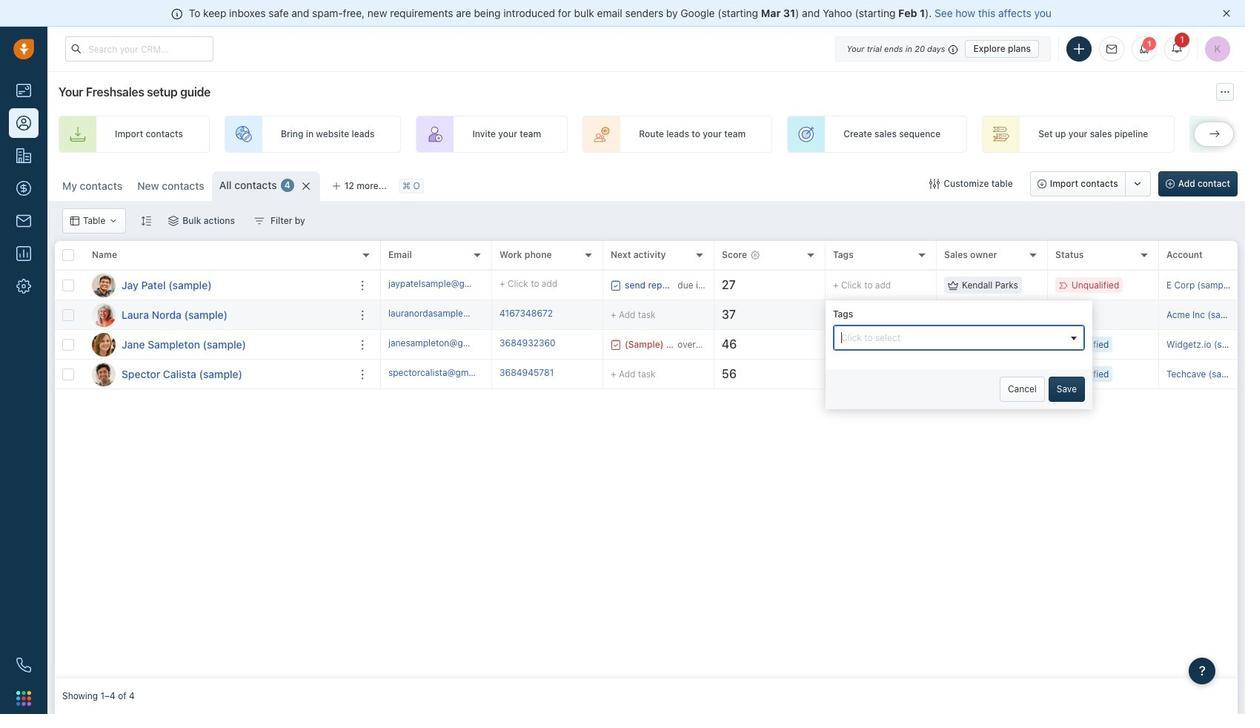 Task type: describe. For each thing, give the bounding box(es) containing it.
freshworks switcher image
[[16, 691, 31, 706]]

j image
[[92, 273, 116, 297]]

send email image
[[1107, 44, 1118, 54]]

1 row group from the left
[[55, 271, 381, 389]]

l image
[[92, 303, 116, 327]]

phone element
[[9, 650, 39, 680]]

style_myh0__igzzd8unmi image
[[141, 215, 151, 226]]



Task type: vqa. For each thing, say whether or not it's contained in the screenshot.
container_WX8MsF4aQZ5i3RN1 image
yes



Task type: locate. For each thing, give the bounding box(es) containing it.
phone image
[[16, 658, 31, 673]]

row group
[[55, 271, 381, 389], [381, 271, 1246, 389]]

group
[[1031, 171, 1152, 197]]

container_wx8msf4aqz5i3rn1 image
[[169, 216, 179, 226], [109, 217, 118, 225], [611, 280, 621, 290], [949, 280, 959, 290], [949, 339, 959, 350]]

column header
[[85, 241, 381, 271]]

row
[[55, 241, 381, 271]]

Click to select search field
[[838, 330, 1066, 346]]

j image
[[92, 333, 116, 356]]

close image
[[1224, 10, 1231, 17]]

Search your CRM... text field
[[65, 36, 214, 62]]

2 row group from the left
[[381, 271, 1246, 389]]

grid
[[55, 241, 1246, 679]]

container_wx8msf4aqz5i3rn1 image
[[930, 179, 941, 189], [254, 216, 265, 226], [70, 217, 79, 225], [611, 339, 621, 350], [949, 369, 959, 379]]

press space to select this row. row
[[55, 271, 381, 300], [381, 271, 1246, 300], [55, 300, 381, 330], [381, 300, 1246, 330], [55, 330, 381, 360], [381, 330, 1246, 360], [55, 360, 381, 389], [381, 360, 1246, 389]]

s image
[[92, 362, 116, 386]]



